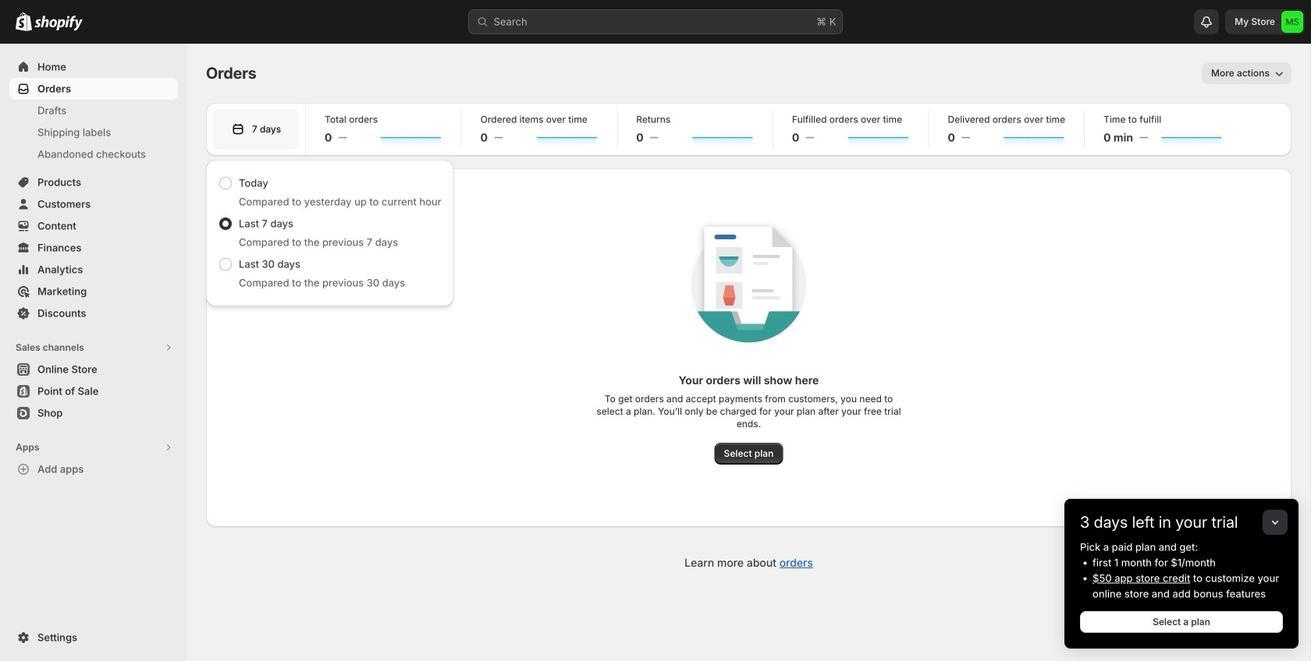 Task type: locate. For each thing, give the bounding box(es) containing it.
0 horizontal spatial shopify image
[[16, 12, 32, 31]]

shopify image
[[16, 12, 32, 31], [34, 15, 83, 31]]

1 horizontal spatial shopify image
[[34, 15, 83, 31]]



Task type: describe. For each thing, give the bounding box(es) containing it.
my store image
[[1282, 11, 1303, 33]]



Task type: vqa. For each thing, say whether or not it's contained in the screenshot.
the My Store image
yes



